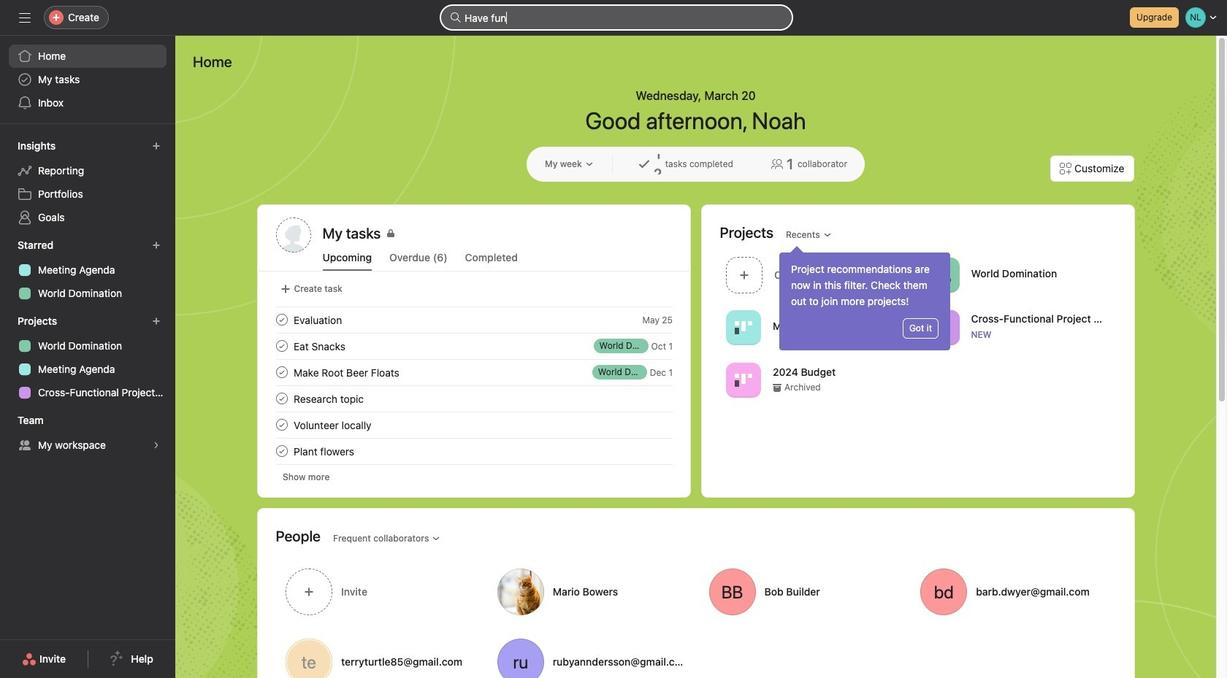 Task type: locate. For each thing, give the bounding box(es) containing it.
new project or portfolio image
[[152, 317, 161, 326]]

Mark complete checkbox
[[273, 364, 290, 381], [273, 390, 290, 408], [273, 416, 290, 434], [273, 443, 290, 460]]

2 vertical spatial mark complete image
[[273, 443, 290, 460]]

3 mark complete image from the top
[[273, 390, 290, 408]]

mark complete image for 2nd mark complete option from the top
[[273, 390, 290, 408]]

tooltip
[[780, 248, 951, 351]]

1 vertical spatial mark complete checkbox
[[273, 338, 290, 355]]

mark complete image
[[273, 338, 290, 355], [273, 416, 290, 434], [273, 443, 290, 460]]

line_and_symbols image
[[933, 319, 951, 336]]

1 mark complete image from the top
[[273, 338, 290, 355]]

2 mark complete checkbox from the top
[[273, 338, 290, 355]]

None field
[[441, 6, 792, 29]]

1 vertical spatial mark complete image
[[273, 364, 290, 381]]

1 mark complete checkbox from the top
[[273, 364, 290, 381]]

2 vertical spatial mark complete image
[[273, 390, 290, 408]]

projects element
[[0, 308, 175, 408]]

0 vertical spatial mark complete image
[[273, 338, 290, 355]]

1 vertical spatial mark complete image
[[273, 416, 290, 434]]

Mark complete checkbox
[[273, 311, 290, 329], [273, 338, 290, 355]]

0 vertical spatial mark complete image
[[273, 311, 290, 329]]

2 mark complete image from the top
[[273, 364, 290, 381]]

0 vertical spatial mark complete checkbox
[[273, 311, 290, 329]]

prominent image
[[450, 12, 462, 23]]

4 mark complete checkbox from the top
[[273, 443, 290, 460]]

new insights image
[[152, 142, 161, 151]]

mark complete image
[[273, 311, 290, 329], [273, 364, 290, 381], [273, 390, 290, 408]]

list item
[[720, 253, 918, 297], [258, 307, 690, 333], [258, 333, 690, 359], [258, 359, 690, 386], [258, 386, 690, 412], [258, 438, 690, 465]]

add profile photo image
[[276, 218, 311, 253]]



Task type: describe. For each thing, give the bounding box(es) containing it.
starred element
[[0, 232, 175, 308]]

see details, my workspace image
[[152, 441, 161, 450]]

rocket image
[[933, 266, 951, 284]]

hide sidebar image
[[19, 12, 31, 23]]

Search tasks, projects, and more text field
[[441, 6, 792, 29]]

insights element
[[0, 133, 175, 232]]

teams element
[[0, 408, 175, 460]]

1 mark complete checkbox from the top
[[273, 311, 290, 329]]

2 mark complete image from the top
[[273, 416, 290, 434]]

board image
[[735, 372, 752, 389]]

2 mark complete checkbox from the top
[[273, 390, 290, 408]]

3 mark complete image from the top
[[273, 443, 290, 460]]

add items to starred image
[[152, 241, 161, 250]]

3 mark complete checkbox from the top
[[273, 416, 290, 434]]

mark complete image for 1st mark complete option from the top
[[273, 364, 290, 381]]

1 mark complete image from the top
[[273, 311, 290, 329]]

board image
[[735, 319, 752, 336]]

global element
[[0, 36, 175, 123]]



Task type: vqa. For each thing, say whether or not it's contained in the screenshot.
the topmost Mark complete option
no



